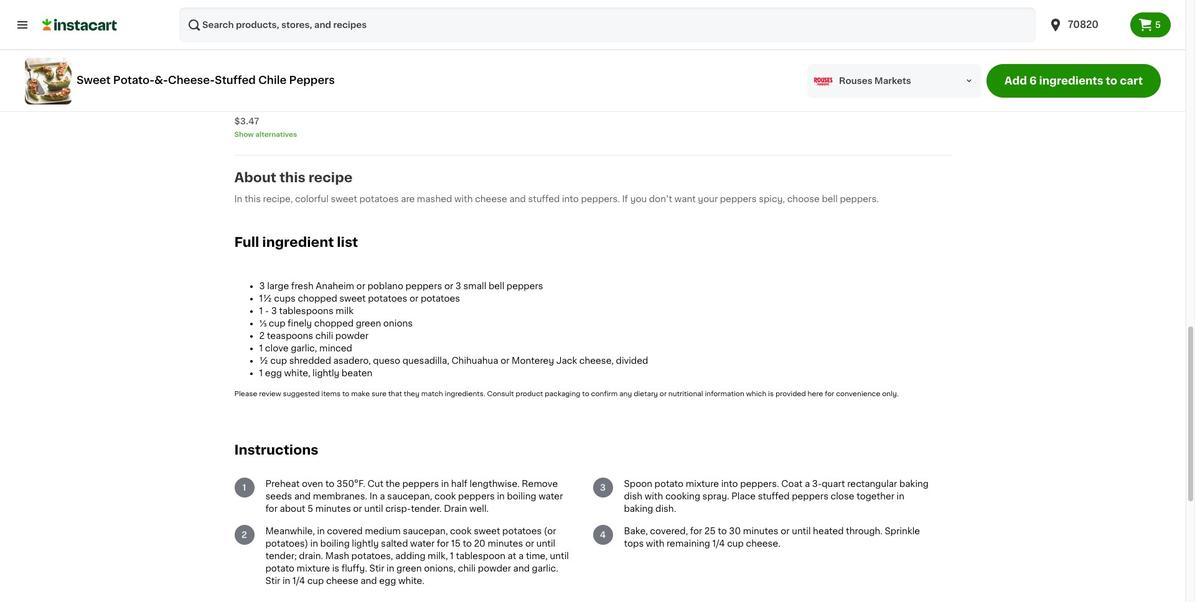 Task type: describe. For each thing, give the bounding box(es) containing it.
a inside the preheat oven to 350°f. cut the peppers in half lengthwise. remove seeds and membranes. in a saucepan, cook peppers in boiling water for about 5 minutes or until crisp-tender. drain well.
[[380, 492, 385, 501]]

increment quantity image
[[322, 40, 336, 55]]

egg inside 3 large fresh anaheim or poblano peppers or 3 small bell peppers 1½ cups chopped sweet potatoes or potatoes 1 - 3 tablespoons milk ⅓ cup finely chopped green onions 2 teaspoons chili powder 1 clove garlic, minced ½ cup shredded asadero, queso quesadilla, chihuahua or monterey jack cheese, divided 1 egg white, lightly beaten
[[265, 369, 282, 378]]

peppers up well.
[[458, 492, 495, 501]]

decrement quantity image
[[239, 40, 254, 55]]

until inside bake, covered, for 25 to 30 minutes or until heated through. sprinkle tops with remaining 1/4 cup cheese.
[[792, 527, 811, 536]]

they
[[404, 391, 419, 398]]

rouses markets
[[839, 77, 911, 85]]

dish
[[624, 492, 642, 501]]

sprinkle
[[885, 527, 920, 536]]

items
[[321, 391, 341, 398]]

drain
[[444, 505, 467, 513]]

product
[[516, 391, 543, 398]]

this for about
[[279, 171, 306, 184]]

0 vertical spatial cheese
[[475, 195, 507, 203]]

quesadilla,
[[403, 356, 449, 365]]

well.
[[469, 505, 489, 513]]

saucepan, inside the preheat oven to 350°f. cut the peppers in half lengthwise. remove seeds and membranes. in a saucepan, cook peppers in boiling water for about 5 minutes or until crisp-tender. drain well.
[[387, 492, 432, 501]]

1 vertical spatial stir
[[265, 577, 280, 586]]

tender;
[[265, 552, 297, 561]]

or inside 'meanwhile, in covered medium saucepan, cook sweet potatoes (or potatoes) in boiling lightly salted water for 15 to 20 minutes or until tender; drain. mash potatoes, adding milk, 1 tablespoon at a time, until potato mixture is fluffy. stir in green onions, chili powder and garlic. stir in 1/4 cup cheese and egg white.'
[[525, 539, 534, 548]]

rouses markets image
[[812, 70, 834, 92]]

don't
[[649, 195, 672, 203]]

in this recipe, colorful sweet potatoes are mashed with cheese and stuffed into peppers. if you don't want your peppers spicy, choose bell peppers.
[[234, 195, 879, 203]]

covered
[[327, 527, 363, 536]]

here
[[808, 391, 823, 398]]

25
[[705, 527, 716, 536]]

this for in
[[245, 195, 261, 203]]

garlic,
[[291, 344, 317, 353]]

2 horizontal spatial peppers.
[[840, 195, 879, 203]]

350°f.
[[337, 480, 365, 488]]

in inside the preheat oven to 350°f. cut the peppers in half lengthwise. remove seeds and membranes. in a saucepan, cook peppers in boiling water for about 5 minutes or until crisp-tender. drain well.
[[370, 492, 378, 501]]

alternatives
[[255, 131, 297, 138]]

0 vertical spatial baking
[[899, 480, 929, 488]]

jack
[[556, 356, 577, 365]]

adding
[[395, 552, 425, 561]]

sweet inside 'meanwhile, in covered medium saucepan, cook sweet potatoes (or potatoes) in boiling lightly salted water for 15 to 20 minutes or until tender; drain. mash potatoes, adding milk, 1 tablespoon at a time, until potato mixture is fluffy. stir in green onions, chili powder and garlic. stir in 1/4 cup cheese and egg white.'
[[474, 527, 500, 536]]

into inside spoon potato mixture into peppers. coat a 3-quart rectangular baking dish with cooking spray. place stuffed peppers close together in baking dish.
[[721, 480, 738, 488]]

peppers right poblano
[[406, 282, 442, 291]]

which
[[746, 391, 766, 398]]

chili inside 3 large fresh anaheim or poblano peppers or 3 small bell peppers 1½ cups chopped sweet potatoes or potatoes 1 - 3 tablespoons milk ⅓ cup finely chopped green onions 2 teaspoons chili powder 1 clove garlic, minced ½ cup shredded asadero, queso quesadilla, chihuahua or monterey jack cheese, divided 1 egg white, lightly beaten
[[315, 332, 333, 340]]

beaten
[[342, 369, 372, 378]]

potatoes inside 'meanwhile, in covered medium saucepan, cook sweet potatoes (or potatoes) in boiling lightly salted water for 15 to 20 minutes or until tender; drain. mash potatoes, adding milk, 1 tablespoon at a time, until potato mixture is fluffy. stir in green onions, chili powder and garlic. stir in 1/4 cup cheese and egg white.'
[[502, 527, 542, 536]]

a inside 'meanwhile, in covered medium saucepan, cook sweet potatoes (or potatoes) in boiling lightly salted water for 15 to 20 minutes or until tender; drain. mash potatoes, adding milk, 1 tablespoon at a time, until potato mixture is fluffy. stir in green onions, chili powder and garlic. stir in 1/4 cup cheese and egg white.'
[[519, 552, 524, 561]]

information
[[705, 391, 744, 398]]

1 up ½ on the left of page
[[259, 344, 263, 353]]

minutes inside the preheat oven to 350°f. cut the peppers in half lengthwise. remove seeds and membranes. in a saucepan, cook peppers in boiling water for about 5 minutes or until crisp-tender. drain well.
[[316, 505, 351, 513]]

about
[[280, 505, 305, 513]]

0 horizontal spatial into
[[562, 195, 579, 203]]

peppers right small
[[507, 282, 543, 291]]

spicy,
[[759, 195, 785, 203]]

cheese.
[[746, 539, 780, 548]]

match
[[421, 391, 443, 398]]

2 for 2 teaspoons chili powder mccormick® chili powder $3.47 show alternatives
[[234, 67, 240, 76]]

cup right the ⅓
[[269, 319, 285, 328]]

crisp-
[[385, 505, 411, 513]]

tender.
[[411, 505, 442, 513]]

membranes.
[[313, 492, 367, 501]]

2 teaspoons chili powder mccormick® chili powder $3.47 show alternatives
[[234, 67, 312, 138]]

to inside the preheat oven to 350°f. cut the peppers in half lengthwise. remove seeds and membranes. in a saucepan, cook peppers in boiling water for about 5 minutes or until crisp-tender. drain well.
[[325, 480, 334, 488]]

-
[[265, 307, 269, 315]]

cheese inside 'meanwhile, in covered medium saucepan, cook sweet potatoes (or potatoes) in boiling lightly salted water for 15 to 20 minutes or until tender; drain. mash potatoes, adding milk, 1 tablespoon at a time, until potato mixture is fluffy. stir in green onions, chili powder and garlic. stir in 1/4 cup cheese and egg white.'
[[326, 577, 358, 586]]

anaheim
[[316, 282, 354, 291]]

70820 button
[[1041, 7, 1130, 42]]

spray.
[[703, 492, 729, 501]]

recipe,
[[263, 195, 293, 203]]

through.
[[846, 527, 883, 536]]

medium
[[365, 527, 401, 536]]

for right here
[[825, 391, 834, 398]]

onions
[[383, 319, 413, 328]]

6
[[1030, 76, 1037, 86]]

teaspoons inside 3 large fresh anaheim or poblano peppers or 3 small bell peppers 1½ cups chopped sweet potatoes or potatoes 1 - 3 tablespoons milk ⅓ cup finely chopped green onions 2 teaspoons chili powder 1 clove garlic, minced ½ cup shredded asadero, queso quesadilla, chihuahua or monterey jack cheese, divided 1 egg white, lightly beaten
[[267, 332, 313, 340]]

peppers inside spoon potato mixture into peppers. coat a 3-quart rectangular baking dish with cooking spray. place stuffed peppers close together in baking dish.
[[792, 492, 829, 501]]

chili inside 'meanwhile, in covered medium saucepan, cook sweet potatoes (or potatoes) in boiling lightly salted water for 15 to 20 minutes or until tender; drain. mash potatoes, adding milk, 1 tablespoon at a time, until potato mixture is fluffy. stir in green onions, chili powder and garlic. stir in 1/4 cup cheese and egg white.'
[[458, 564, 476, 573]]

heated
[[813, 527, 844, 536]]

rectangular
[[847, 480, 897, 488]]

1½
[[259, 294, 272, 303]]

cheese,
[[579, 356, 614, 365]]

nutritional
[[668, 391, 703, 398]]

½
[[259, 356, 268, 365]]

potatoes,
[[351, 552, 393, 561]]

water inside the preheat oven to 350°f. cut the peppers in half lengthwise. remove seeds and membranes. in a saucepan, cook peppers in boiling water for about 5 minutes or until crisp-tender. drain well.
[[539, 492, 563, 501]]

garlic.
[[532, 564, 558, 573]]

please
[[234, 391, 257, 398]]

(or
[[544, 527, 556, 536]]

the
[[386, 480, 400, 488]]

1 inside product group
[[286, 43, 290, 52]]

drain.
[[299, 552, 323, 561]]

3 large fresh anaheim or poblano peppers or 3 small bell peppers 1½ cups chopped sweet potatoes or potatoes 1 - 3 tablespoons milk ⅓ cup finely chopped green onions 2 teaspoons chili powder 1 clove garlic, minced ½ cup shredded asadero, queso quesadilla, chihuahua or monterey jack cheese, divided 1 egg white, lightly beaten
[[259, 282, 648, 378]]

1 horizontal spatial is
[[768, 391, 774, 398]]

convenience
[[836, 391, 880, 398]]

Search field
[[179, 7, 1036, 42]]

minutes inside bake, covered, for 25 to 30 minutes or until heated through. sprinkle tops with remaining 1/4 cup cheese.
[[743, 527, 779, 536]]

1 left -
[[259, 307, 263, 315]]

with inside bake, covered, for 25 to 30 minutes or until heated through. sprinkle tops with remaining 1/4 cup cheese.
[[646, 539, 664, 548]]

white,
[[284, 369, 310, 378]]

potato inside spoon potato mixture into peppers. coat a 3-quart rectangular baking dish with cooking spray. place stuffed peppers close together in baking dish.
[[655, 480, 684, 488]]

saucepan, inside 'meanwhile, in covered medium saucepan, cook sweet potatoes (or potatoes) in boiling lightly salted water for 15 to 20 minutes or until tender; drain. mash potatoes, adding milk, 1 tablespoon at a time, until potato mixture is fluffy. stir in green onions, chili powder and garlic. stir in 1/4 cup cheese and egg white.'
[[403, 527, 448, 536]]

list
[[337, 236, 358, 249]]

together
[[857, 492, 895, 501]]

about
[[234, 171, 276, 184]]

cut
[[368, 480, 383, 488]]

chili
[[292, 92, 312, 101]]

2 inside 3 large fresh anaheim or poblano peppers or 3 small bell peppers 1½ cups chopped sweet potatoes or potatoes 1 - 3 tablespoons milk ⅓ cup finely chopped green onions 2 teaspoons chili powder 1 clove garlic, minced ½ cup shredded asadero, queso quesadilla, chihuahua or monterey jack cheese, divided 1 egg white, lightly beaten
[[259, 332, 265, 340]]

cup inside 'meanwhile, in covered medium saucepan, cook sweet potatoes (or potatoes) in boiling lightly salted water for 15 to 20 minutes or until tender; drain. mash potatoes, adding milk, 1 tablespoon at a time, until potato mixture is fluffy. stir in green onions, chili powder and garlic. stir in 1/4 cup cheese and egg white.'
[[307, 577, 324, 586]]

powder inside 3 large fresh anaheim or poblano peppers or 3 small bell peppers 1½ cups chopped sweet potatoes or potatoes 1 - 3 tablespoons milk ⅓ cup finely chopped green onions 2 teaspoons chili powder 1 clove garlic, minced ½ cup shredded asadero, queso quesadilla, chihuahua or monterey jack cheese, divided 1 egg white, lightly beaten
[[335, 332, 369, 340]]

to left confirm
[[582, 391, 589, 398]]

colorful
[[295, 195, 329, 203]]

minutes inside 'meanwhile, in covered medium saucepan, cook sweet potatoes (or potatoes) in boiling lightly salted water for 15 to 20 minutes or until tender; drain. mash potatoes, adding milk, 1 tablespoon at a time, until potato mixture is fluffy. stir in green onions, chili powder and garlic. stir in 1/4 cup cheese and egg white.'
[[488, 539, 523, 548]]

70820 button
[[1048, 7, 1123, 42]]

or left small
[[444, 282, 453, 291]]

recipe
[[309, 171, 353, 184]]

meanwhile,
[[265, 527, 315, 536]]

peppers up 'tender.'
[[402, 480, 439, 488]]

5 button
[[1130, 12, 1171, 37]]

mash
[[325, 552, 349, 561]]

preheat oven to 350°f. cut the peppers in half lengthwise. remove seeds and membranes. in a saucepan, cook peppers in boiling water for about 5 minutes or until crisp-tender. drain well.
[[265, 480, 563, 513]]

for inside 'meanwhile, in covered medium saucepan, cook sweet potatoes (or potatoes) in boiling lightly salted water for 15 to 20 minutes or until tender; drain. mash potatoes, adding milk, 1 tablespoon at a time, until potato mixture is fluffy. stir in green onions, chili powder and garlic. stir in 1/4 cup cheese and egg white.'
[[437, 539, 449, 548]]

or left monterey
[[501, 356, 509, 365]]

quart
[[822, 480, 845, 488]]

bake, covered, for 25 to 30 minutes or until heated through. sprinkle tops with remaining 1/4 cup cheese.
[[624, 527, 920, 548]]

or right 'dietary'
[[660, 391, 667, 398]]

peppers. inside spoon potato mixture into peppers. coat a 3-quart rectangular baking dish with cooking spray. place stuffed peppers close together in baking dish.
[[740, 480, 779, 488]]

half
[[451, 480, 468, 488]]

packaging
[[545, 391, 580, 398]]

to inside bake, covered, for 25 to 30 minutes or until heated through. sprinkle tops with remaining 1/4 cup cheese.
[[718, 527, 727, 536]]

⅓
[[259, 319, 267, 328]]

dish.
[[655, 505, 676, 513]]

0 vertical spatial bell
[[822, 195, 838, 203]]

1 down ½ on the left of page
[[259, 369, 263, 378]]

mixture inside spoon potato mixture into peppers. coat a 3-quart rectangular baking dish with cooking spray. place stuffed peppers close together in baking dish.
[[686, 480, 719, 488]]

1 left seeds
[[242, 483, 246, 492]]

lightly inside 'meanwhile, in covered medium saucepan, cook sweet potatoes (or potatoes) in boiling lightly salted water for 15 to 20 minutes or until tender; drain. mash potatoes, adding milk, 1 tablespoon at a time, until potato mixture is fluffy. stir in green onions, chili powder and garlic. stir in 1/4 cup cheese and egg white.'
[[352, 539, 379, 548]]

you
[[630, 195, 647, 203]]

oven
[[302, 480, 323, 488]]

a inside spoon potato mixture into peppers. coat a 3-quart rectangular baking dish with cooking spray. place stuffed peppers close together in baking dish.
[[805, 480, 810, 488]]

1 inside 'meanwhile, in covered medium saucepan, cook sweet potatoes (or potatoes) in boiling lightly salted water for 15 to 20 minutes or until tender; drain. mash potatoes, adding milk, 1 tablespoon at a time, until potato mixture is fluffy. stir in green onions, chili powder and garlic. stir in 1/4 cup cheese and egg white.'
[[450, 552, 454, 561]]

ingredient
[[262, 236, 334, 249]]

0 vertical spatial sweet
[[331, 195, 357, 203]]

tops
[[624, 539, 644, 548]]



Task type: vqa. For each thing, say whether or not it's contained in the screenshot.
the bottom water
yes



Task type: locate. For each thing, give the bounding box(es) containing it.
with inside spoon potato mixture into peppers. coat a 3-quart rectangular baking dish with cooking spray. place stuffed peppers close together in baking dish.
[[645, 492, 663, 501]]

3 right -
[[271, 307, 277, 315]]

tablespoon
[[456, 552, 505, 561]]

peppers. right choose
[[840, 195, 879, 203]]

0 horizontal spatial 2
[[234, 67, 240, 76]]

0 vertical spatial 2
[[234, 67, 240, 76]]

make
[[351, 391, 370, 398]]

chili down tablespoon
[[458, 564, 476, 573]]

monterey
[[512, 356, 554, 365]]

1 horizontal spatial this
[[279, 171, 306, 184]]

chile
[[258, 75, 287, 85]]

for left '25' at bottom right
[[690, 527, 702, 536]]

1 vertical spatial 5
[[308, 505, 313, 513]]

at
[[508, 552, 516, 561]]

to right '25' at bottom right
[[718, 527, 727, 536]]

1 vertical spatial chili
[[315, 332, 333, 340]]

cooking
[[665, 492, 700, 501]]

or left poblano
[[356, 282, 365, 291]]

1 vertical spatial stuffed
[[758, 492, 790, 501]]

if
[[622, 195, 628, 203]]

1 horizontal spatial cheese
[[475, 195, 507, 203]]

1 horizontal spatial stuffed
[[758, 492, 790, 501]]

1 horizontal spatial minutes
[[488, 539, 523, 548]]

2 horizontal spatial 2
[[259, 332, 265, 340]]

0 vertical spatial powder
[[234, 79, 268, 88]]

1 horizontal spatial powder
[[335, 332, 369, 340]]

water up adding
[[410, 539, 435, 548]]

3-
[[812, 480, 822, 488]]

in down tender; in the bottom of the page
[[283, 577, 290, 586]]

in down cut
[[370, 492, 378, 501]]

with up dish.
[[645, 492, 663, 501]]

provided
[[776, 391, 806, 398]]

chopped
[[298, 294, 337, 303], [314, 319, 354, 328]]

0 vertical spatial stir
[[370, 564, 384, 573]]

show alternatives button
[[234, 130, 341, 140]]

until up the garlic.
[[550, 552, 569, 561]]

choose
[[787, 195, 820, 203]]

small
[[463, 282, 486, 291]]

1 vertical spatial cook
[[450, 527, 472, 536]]

powder up the mccormick®
[[234, 79, 268, 88]]

boiling
[[507, 492, 536, 501], [320, 539, 350, 548]]

full
[[234, 236, 259, 249]]

and inside the preheat oven to 350°f. cut the peppers in half lengthwise. remove seeds and membranes. in a saucepan, cook peppers in boiling water for about 5 minutes or until crisp-tender. drain well.
[[294, 492, 311, 501]]

3
[[259, 282, 265, 291], [456, 282, 461, 291], [271, 307, 277, 315], [600, 483, 606, 492]]

time,
[[526, 552, 548, 561]]

peppers
[[289, 75, 335, 85]]

0 vertical spatial mixture
[[686, 480, 719, 488]]

1 vertical spatial egg
[[379, 577, 396, 586]]

to left cart
[[1106, 76, 1118, 86]]

5 inside the preheat oven to 350°f. cut the peppers in half lengthwise. remove seeds and membranes. in a saucepan, cook peppers in boiling water for about 5 minutes or until crisp-tender. drain well.
[[308, 505, 313, 513]]

coat
[[781, 480, 803, 488]]

2 vertical spatial 2
[[242, 531, 247, 539]]

rouses
[[839, 77, 873, 85]]

1/4 down '25' at bottom right
[[712, 539, 725, 548]]

1 vertical spatial green
[[397, 564, 422, 573]]

this down about
[[245, 195, 261, 203]]

0 vertical spatial chopped
[[298, 294, 337, 303]]

1/4 down drain.
[[293, 577, 305, 586]]

boiling inside the preheat oven to 350°f. cut the peppers in half lengthwise. remove seeds and membranes. in a saucepan, cook peppers in boiling water for about 5 minutes or until crisp-tender. drain well.
[[507, 492, 536, 501]]

stuffed
[[528, 195, 560, 203], [758, 492, 790, 501]]

1 horizontal spatial boiling
[[507, 492, 536, 501]]

into up spray.
[[721, 480, 738, 488]]

2
[[234, 67, 240, 76], [259, 332, 265, 340], [242, 531, 247, 539]]

stir down potatoes,
[[370, 564, 384, 573]]

2 left potatoes)
[[242, 531, 247, 539]]

mixture inside 'meanwhile, in covered medium saucepan, cook sweet potatoes (or potatoes) in boiling lightly salted water for 15 to 20 minutes or until tender; drain. mash potatoes, adding milk, 1 tablespoon at a time, until potato mixture is fluffy. stir in green onions, chili powder and garlic. stir in 1/4 cup cheese and egg white.'
[[297, 564, 330, 573]]

2 vertical spatial a
[[519, 552, 524, 561]]

rouses markets button
[[807, 64, 982, 98]]

in up drain.
[[310, 539, 318, 548]]

sweet inside 3 large fresh anaheim or poblano peppers or 3 small bell peppers 1½ cups chopped sweet potatoes or potatoes 1 - 3 tablespoons milk ⅓ cup finely chopped green onions 2 teaspoons chili powder 1 clove garlic, minced ½ cup shredded asadero, queso quesadilla, chihuahua or monterey jack cheese, divided 1 egg white, lightly beaten
[[339, 294, 366, 303]]

bake,
[[624, 527, 648, 536]]

1 vertical spatial powder
[[335, 332, 369, 340]]

product group
[[234, 0, 341, 140]]

0 horizontal spatial baking
[[624, 505, 653, 513]]

2 horizontal spatial minutes
[[743, 527, 779, 536]]

peppers right the your
[[720, 195, 757, 203]]

sweet up milk
[[339, 294, 366, 303]]

0 vertical spatial 5
[[1155, 21, 1161, 29]]

remove
[[522, 480, 558, 488]]

1 horizontal spatial chili
[[315, 332, 333, 340]]

0 vertical spatial into
[[562, 195, 579, 203]]

2 down the ⅓
[[259, 332, 265, 340]]

instructions
[[234, 444, 318, 457]]

0 horizontal spatial mixture
[[297, 564, 330, 573]]

is down mash
[[332, 564, 339, 573]]

potato-
[[113, 75, 154, 85]]

in down about
[[234, 195, 242, 203]]

0 horizontal spatial 5
[[308, 505, 313, 513]]

1 horizontal spatial a
[[519, 552, 524, 561]]

1 vertical spatial sweet
[[339, 294, 366, 303]]

a right the at
[[519, 552, 524, 561]]

chihuahua
[[452, 356, 498, 365]]

in right together
[[897, 492, 904, 501]]

0 horizontal spatial egg
[[265, 369, 282, 378]]

review
[[259, 391, 281, 398]]

water inside 'meanwhile, in covered medium saucepan, cook sweet potatoes (or potatoes) in boiling lightly salted water for 15 to 20 minutes or until tender; drain. mash potatoes, adding milk, 1 tablespoon at a time, until potato mixture is fluffy. stir in green onions, chili powder and garlic. stir in 1/4 cup cheese and egg white.'
[[410, 539, 435, 548]]

1 vertical spatial saucepan,
[[403, 527, 448, 536]]

for inside bake, covered, for 25 to 30 minutes or until heated through. sprinkle tops with remaining 1/4 cup cheese.
[[690, 527, 702, 536]]

in down potatoes,
[[387, 564, 394, 573]]

saucepan, up crisp-
[[387, 492, 432, 501]]

chopped down milk
[[314, 319, 354, 328]]

cup down drain.
[[307, 577, 324, 586]]

or down membranes.
[[353, 505, 362, 513]]

0 vertical spatial green
[[356, 319, 381, 328]]

sweet
[[77, 75, 111, 85]]

to up membranes.
[[325, 480, 334, 488]]

green left onions
[[356, 319, 381, 328]]

chili up chili on the top of page
[[292, 67, 310, 76]]

cheese right mashed at the left of page
[[475, 195, 507, 203]]

or up onions
[[410, 294, 419, 303]]

15
[[451, 539, 461, 548]]

powder
[[234, 104, 268, 113]]

with right mashed at the left of page
[[454, 195, 473, 203]]

sweet potato-&-cheese-stuffed chile peppers
[[77, 75, 335, 85]]

1 horizontal spatial 1/4
[[712, 539, 725, 548]]

0 horizontal spatial stir
[[265, 577, 280, 586]]

to right 15
[[463, 539, 472, 548]]

baking right rectangular
[[899, 480, 929, 488]]

70820
[[1068, 20, 1099, 29]]

lightly down shredded at the left of page
[[313, 369, 339, 378]]

add 6 ingredients to cart button
[[987, 64, 1161, 98]]

5 inside button
[[1155, 21, 1161, 29]]

in left covered
[[317, 527, 325, 536]]

peppers. left 'if'
[[581, 195, 620, 203]]

1 vertical spatial teaspoons
[[267, 332, 313, 340]]

stir down tender; in the bottom of the page
[[265, 577, 280, 586]]

mashed
[[417, 195, 452, 203]]

1 horizontal spatial mixture
[[686, 480, 719, 488]]

green down adding
[[397, 564, 422, 573]]

markets
[[875, 77, 911, 85]]

peppers down 3-
[[792, 492, 829, 501]]

0 horizontal spatial is
[[332, 564, 339, 573]]

want
[[675, 195, 696, 203]]

this up 'recipe,'
[[279, 171, 306, 184]]

mixture up spray.
[[686, 480, 719, 488]]

peppers
[[720, 195, 757, 203], [406, 282, 442, 291], [507, 282, 543, 291], [402, 480, 439, 488], [458, 492, 495, 501], [792, 492, 829, 501]]

1 vertical spatial 2
[[259, 332, 265, 340]]

chili up minced
[[315, 332, 333, 340]]

chili
[[292, 67, 310, 76], [315, 332, 333, 340], [458, 564, 476, 573]]

powder down tablespoon
[[478, 564, 511, 573]]

2 horizontal spatial chili
[[458, 564, 476, 573]]

instacart logo image
[[42, 17, 117, 32]]

0 vertical spatial 1/4
[[712, 539, 725, 548]]

only.
[[882, 391, 899, 398]]

or down spoon potato mixture into peppers. coat a 3-quart rectangular baking dish with cooking spray. place stuffed peppers close together in baking dish.
[[781, 527, 790, 536]]

finely
[[288, 319, 312, 328]]

1 vertical spatial a
[[380, 492, 385, 501]]

any
[[619, 391, 632, 398]]

in down lengthwise.
[[497, 492, 505, 501]]

2 vertical spatial powder
[[478, 564, 511, 573]]

please review suggested items to make sure that they match ingredients. consult product packaging to confirm any dietary or nutritional information which is provided here for convenience only.
[[234, 391, 899, 398]]

a left 3-
[[805, 480, 810, 488]]

0 vertical spatial boiling
[[507, 492, 536, 501]]

teaspoons inside the 2 teaspoons chili powder mccormick® chili powder $3.47 show alternatives
[[242, 67, 290, 76]]

cup inside bake, covered, for 25 to 30 minutes or until heated through. sprinkle tops with remaining 1/4 cup cheese.
[[727, 539, 744, 548]]

chili inside the 2 teaspoons chili powder mccormick® chili powder $3.47 show alternatives
[[292, 67, 310, 76]]

1 vertical spatial into
[[721, 480, 738, 488]]

cheese-
[[168, 75, 215, 85]]

powder inside the 2 teaspoons chili powder mccormick® chili powder $3.47 show alternatives
[[234, 79, 268, 88]]

1/4 inside 'meanwhile, in covered medium saucepan, cook sweet potatoes (or potatoes) in boiling lightly salted water for 15 to 20 minutes or until tender; drain. mash potatoes, adding milk, 1 tablespoon at a time, until potato mixture is fluffy. stir in green onions, chili powder and garlic. stir in 1/4 cup cheese and egg white.'
[[293, 577, 305, 586]]

1/4 inside bake, covered, for 25 to 30 minutes or until heated through. sprinkle tops with remaining 1/4 cup cheese.
[[712, 539, 725, 548]]

1 horizontal spatial stir
[[370, 564, 384, 573]]

or inside the preheat oven to 350°f. cut the peppers in half lengthwise. remove seeds and membranes. in a saucepan, cook peppers in boiling water for about 5 minutes or until crisp-tender. drain well.
[[353, 505, 362, 513]]

minutes down membranes.
[[316, 505, 351, 513]]

into
[[562, 195, 579, 203], [721, 480, 738, 488]]

cook up drain
[[434, 492, 456, 501]]

bell right small
[[489, 282, 504, 291]]

1 horizontal spatial 2
[[242, 531, 247, 539]]

potato down tender; in the bottom of the page
[[265, 564, 294, 573]]

1 horizontal spatial water
[[539, 492, 563, 501]]

full ingredient list
[[234, 236, 358, 249]]

cook up 15
[[450, 527, 472, 536]]

1 horizontal spatial 5
[[1155, 21, 1161, 29]]

0 vertical spatial a
[[805, 480, 810, 488]]

green inside 'meanwhile, in covered medium saucepan, cook sweet potatoes (or potatoes) in boiling lightly salted water for 15 to 20 minutes or until tender; drain. mash potatoes, adding milk, 1 tablespoon at a time, until potato mixture is fluffy. stir in green onions, chili powder and garlic. stir in 1/4 cup cheese and egg white.'
[[397, 564, 422, 573]]

1 vertical spatial mixture
[[297, 564, 330, 573]]

spoon potato mixture into peppers. coat a 3-quart rectangular baking dish with cooking spray. place stuffed peppers close together in baking dish.
[[624, 480, 929, 513]]

milk
[[336, 307, 354, 315]]

20
[[474, 539, 485, 548]]

powder
[[234, 79, 268, 88], [335, 332, 369, 340], [478, 564, 511, 573]]

1 up chile
[[286, 43, 290, 52]]

green inside 3 large fresh anaheim or poblano peppers or 3 small bell peppers 1½ cups chopped sweet potatoes or potatoes 1 - 3 tablespoons milk ⅓ cup finely chopped green onions 2 teaspoons chili powder 1 clove garlic, minced ½ cup shredded asadero, queso quesadilla, chihuahua or monterey jack cheese, divided 1 egg white, lightly beaten
[[356, 319, 381, 328]]

1 vertical spatial with
[[645, 492, 663, 501]]

with
[[454, 195, 473, 203], [645, 492, 663, 501], [646, 539, 664, 548]]

for inside the preheat oven to 350°f. cut the peppers in half lengthwise. remove seeds and membranes. in a saucepan, cook peppers in boiling water for about 5 minutes or until crisp-tender. drain well.
[[265, 505, 278, 513]]

0 vertical spatial potato
[[655, 480, 684, 488]]

egg down ½ on the left of page
[[265, 369, 282, 378]]

1 horizontal spatial egg
[[379, 577, 396, 586]]

0 vertical spatial lightly
[[313, 369, 339, 378]]

3 left dish
[[600, 483, 606, 492]]

2 for 2
[[242, 531, 247, 539]]

1 horizontal spatial bell
[[822, 195, 838, 203]]

mixture down drain.
[[297, 564, 330, 573]]

cup down clove
[[270, 356, 287, 365]]

clove
[[265, 344, 289, 353]]

or inside bake, covered, for 25 to 30 minutes or until heated through. sprinkle tops with remaining 1/4 cup cheese.
[[781, 527, 790, 536]]

is inside 'meanwhile, in covered medium saucepan, cook sweet potatoes (or potatoes) in boiling lightly salted water for 15 to 20 minutes or until tender; drain. mash potatoes, adding milk, 1 tablespoon at a time, until potato mixture is fluffy. stir in green onions, chili powder and garlic. stir in 1/4 cup cheese and egg white.'
[[332, 564, 339, 573]]

0 horizontal spatial stuffed
[[528, 195, 560, 203]]

water down remove
[[539, 492, 563, 501]]

1 vertical spatial water
[[410, 539, 435, 548]]

0 vertical spatial teaspoons
[[242, 67, 290, 76]]

potato inside 'meanwhile, in covered medium saucepan, cook sweet potatoes (or potatoes) in boiling lightly salted water for 15 to 20 minutes or until tender; drain. mash potatoes, adding milk, 1 tablespoon at a time, until potato mixture is fluffy. stir in green onions, chili powder and garlic. stir in 1/4 cup cheese and egg white.'
[[265, 564, 294, 573]]

1 vertical spatial chopped
[[314, 319, 354, 328]]

0 vertical spatial is
[[768, 391, 774, 398]]

chopped up tablespoons
[[298, 294, 337, 303]]

potato
[[655, 480, 684, 488], [265, 564, 294, 573]]

in left half
[[441, 480, 449, 488]]

1 horizontal spatial peppers.
[[740, 480, 779, 488]]

tablespoons
[[279, 307, 334, 315]]

2 down the decrement quantity image
[[234, 67, 240, 76]]

a down cut
[[380, 492, 385, 501]]

2 vertical spatial minutes
[[488, 539, 523, 548]]

3 up 1½
[[259, 282, 265, 291]]

0 vertical spatial egg
[[265, 369, 282, 378]]

1 vertical spatial baking
[[624, 505, 653, 513]]

egg inside 'meanwhile, in covered medium saucepan, cook sweet potatoes (or potatoes) in boiling lightly salted water for 15 to 20 minutes or until tender; drain. mash potatoes, adding milk, 1 tablespoon at a time, until potato mixture is fluffy. stir in green onions, chili powder and garlic. stir in 1/4 cup cheese and egg white.'
[[379, 577, 396, 586]]

0 vertical spatial cook
[[434, 492, 456, 501]]

0 horizontal spatial 1/4
[[293, 577, 305, 586]]

sweet down recipe
[[331, 195, 357, 203]]

onions,
[[424, 564, 456, 573]]

to inside button
[[1106, 76, 1118, 86]]

lightly inside 3 large fresh anaheim or poblano peppers or 3 small bell peppers 1½ cups chopped sweet potatoes or potatoes 1 - 3 tablespoons milk ⅓ cup finely chopped green onions 2 teaspoons chili powder 1 clove garlic, minced ½ cup shredded asadero, queso quesadilla, chihuahua or monterey jack cheese, divided 1 egg white, lightly beaten
[[313, 369, 339, 378]]

0 vertical spatial in
[[234, 195, 242, 203]]

0 vertical spatial stuffed
[[528, 195, 560, 203]]

this
[[279, 171, 306, 184], [245, 195, 261, 203]]

2 vertical spatial chili
[[458, 564, 476, 573]]

1 horizontal spatial green
[[397, 564, 422, 573]]

2 inside the 2 teaspoons chili powder mccormick® chili powder $3.47 show alternatives
[[234, 67, 240, 76]]

teaspoons
[[242, 67, 290, 76], [267, 332, 313, 340]]

None search field
[[179, 7, 1036, 42]]

fluffy.
[[342, 564, 367, 573]]

boiling inside 'meanwhile, in covered medium saucepan, cook sweet potatoes (or potatoes) in boiling lightly salted water for 15 to 20 minutes or until tender; drain. mash potatoes, adding milk, 1 tablespoon at a time, until potato mixture is fluffy. stir in green onions, chili powder and garlic. stir in 1/4 cup cheese and egg white.'
[[320, 539, 350, 548]]

cup down 30
[[727, 539, 744, 548]]

minutes up cheese.
[[743, 527, 779, 536]]

cart
[[1120, 76, 1143, 86]]

boiling down remove
[[507, 492, 536, 501]]

0 horizontal spatial potato
[[265, 564, 294, 573]]

potatoes)
[[265, 539, 308, 548]]

remaining
[[667, 539, 710, 548]]

until inside the preheat oven to 350°f. cut the peppers in half lengthwise. remove seeds and membranes. in a saucepan, cook peppers in boiling water for about 5 minutes or until crisp-tender. drain well.
[[364, 505, 383, 513]]

$3.47
[[234, 117, 259, 126]]

1 down 15
[[450, 552, 454, 561]]

mccormick®
[[234, 92, 290, 101]]

cook inside the preheat oven to 350°f. cut the peppers in half lengthwise. remove seeds and membranes. in a saucepan, cook peppers in boiling water for about 5 minutes or until crisp-tender. drain well.
[[434, 492, 456, 501]]

poblano
[[368, 282, 403, 291]]

0 horizontal spatial minutes
[[316, 505, 351, 513]]

1 vertical spatial cheese
[[326, 577, 358, 586]]

0 vertical spatial saucepan,
[[387, 492, 432, 501]]

green
[[356, 319, 381, 328], [397, 564, 422, 573]]

0 vertical spatial with
[[454, 195, 473, 203]]

0 horizontal spatial cheese
[[326, 577, 358, 586]]

or up time,
[[525, 539, 534, 548]]

1 vertical spatial is
[[332, 564, 339, 573]]

for down seeds
[[265, 505, 278, 513]]

peppers. up the "place"
[[740, 480, 779, 488]]

1 vertical spatial boiling
[[320, 539, 350, 548]]

0 vertical spatial water
[[539, 492, 563, 501]]

1 horizontal spatial into
[[721, 480, 738, 488]]

stuffed inside spoon potato mixture into peppers. coat a 3-quart rectangular baking dish with cooking spray. place stuffed peppers close together in baking dish.
[[758, 492, 790, 501]]

1 vertical spatial in
[[370, 492, 378, 501]]

powder inside 'meanwhile, in covered medium saucepan, cook sweet potatoes (or potatoes) in boiling lightly salted water for 15 to 20 minutes or until tender; drain. mash potatoes, adding milk, 1 tablespoon at a time, until potato mixture is fluffy. stir in green onions, chili powder and garlic. stir in 1/4 cup cheese and egg white.'
[[478, 564, 511, 573]]

0 horizontal spatial green
[[356, 319, 381, 328]]

to left make
[[342, 391, 349, 398]]

0 horizontal spatial this
[[245, 195, 261, 203]]

lightly up potatoes,
[[352, 539, 379, 548]]

cook inside 'meanwhile, in covered medium saucepan, cook sweet potatoes (or potatoes) in boiling lightly salted water for 15 to 20 minutes or until tender; drain. mash potatoes, adding milk, 1 tablespoon at a time, until potato mixture is fluffy. stir in green onions, chili powder and garlic. stir in 1/4 cup cheese and egg white.'
[[450, 527, 472, 536]]

2 horizontal spatial powder
[[478, 564, 511, 573]]

1 vertical spatial lightly
[[352, 539, 379, 548]]

until up medium
[[364, 505, 383, 513]]

in inside spoon potato mixture into peppers. coat a 3-quart rectangular baking dish with cooking spray. place stuffed peppers close together in baking dish.
[[897, 492, 904, 501]]

0 horizontal spatial lightly
[[313, 369, 339, 378]]

suggested
[[283, 391, 320, 398]]

0 horizontal spatial water
[[410, 539, 435, 548]]

minutes up the at
[[488, 539, 523, 548]]

0 vertical spatial this
[[279, 171, 306, 184]]

until
[[364, 505, 383, 513], [792, 527, 811, 536], [536, 539, 555, 548], [550, 552, 569, 561]]

place
[[731, 492, 756, 501]]

cheese down fluffy.
[[326, 577, 358, 586]]

3 left small
[[456, 282, 461, 291]]

ingredients.
[[445, 391, 485, 398]]

baking down dish
[[624, 505, 653, 513]]

asadero,
[[333, 356, 371, 365]]

bell inside 3 large fresh anaheim or poblano peppers or 3 small bell peppers 1½ cups chopped sweet potatoes or potatoes 1 - 3 tablespoons milk ⅓ cup finely chopped green onions 2 teaspoons chili powder 1 clove garlic, minced ½ cup shredded asadero, queso quesadilla, chihuahua or monterey jack cheese, divided 1 egg white, lightly beaten
[[489, 282, 504, 291]]

2 vertical spatial sweet
[[474, 527, 500, 536]]

with down covered, at the right bottom
[[646, 539, 664, 548]]

until down the (or
[[536, 539, 555, 548]]

teaspoons down finely
[[267, 332, 313, 340]]

for left 15
[[437, 539, 449, 548]]

0 horizontal spatial peppers.
[[581, 195, 620, 203]]

to inside 'meanwhile, in covered medium saucepan, cook sweet potatoes (or potatoes) in boiling lightly salted water for 15 to 20 minutes or until tender; drain. mash potatoes, adding milk, 1 tablespoon at a time, until potato mixture is fluffy. stir in green onions, chili powder and garlic. stir in 1/4 cup cheese and egg white.'
[[463, 539, 472, 548]]

into left 'if'
[[562, 195, 579, 203]]

0 horizontal spatial in
[[234, 195, 242, 203]]

close
[[831, 492, 854, 501]]

1 horizontal spatial in
[[370, 492, 378, 501]]

spoon
[[624, 480, 652, 488]]



